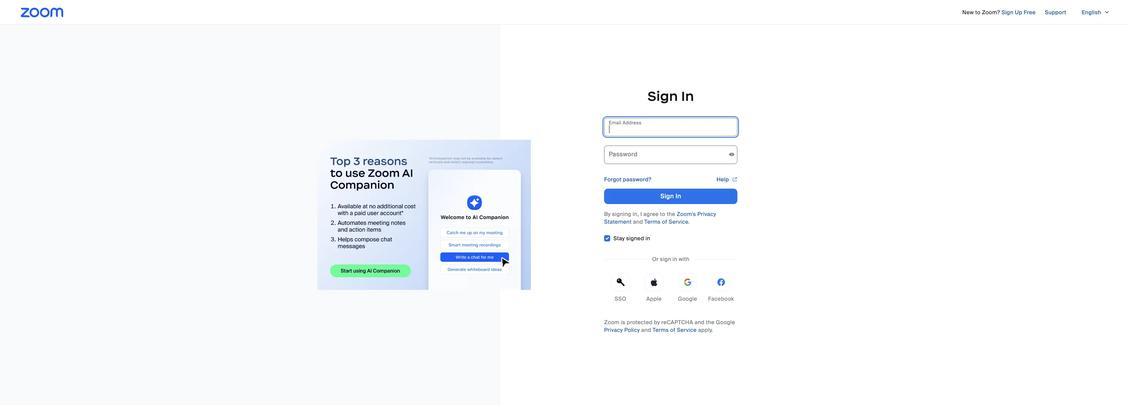 Task type: describe. For each thing, give the bounding box(es) containing it.
in,
[[633, 211, 639, 218]]

apple
[[647, 296, 662, 302]]

free
[[1024, 9, 1036, 16]]

start using zoom ai companion image
[[318, 140, 531, 290]]

zoom?
[[983, 9, 1001, 16]]

in inside button
[[676, 192, 682, 200]]

1 vertical spatial to
[[661, 211, 666, 218]]

recaptcha
[[662, 319, 694, 326]]

email address
[[609, 120, 642, 126]]

zoom's
[[677, 211, 696, 218]]

Password password field
[[605, 146, 738, 164]]

agree
[[644, 211, 659, 218]]

0 vertical spatial to
[[976, 9, 981, 16]]

apply.
[[699, 327, 714, 334]]

down image
[[1105, 8, 1110, 16]]

with
[[679, 256, 690, 263]]

i
[[641, 211, 642, 218]]

password?
[[623, 176, 652, 183]]

support
[[1046, 9, 1067, 16]]

forgot password?
[[605, 176, 652, 183]]

google inside zoom is protected by recaptcha and the google privacy policy and terms of service apply.
[[716, 319, 736, 326]]

support link
[[1046, 6, 1067, 19]]

stay signed in
[[614, 235, 651, 242]]

2 vertical spatial and
[[642, 327, 652, 334]]

zoom's privacy statement link
[[605, 211, 717, 225]]

facebook button
[[705, 273, 738, 306]]

zoom is protected by recaptcha and the google privacy policy and terms of service apply.
[[605, 319, 736, 334]]

by
[[654, 319, 660, 326]]

of inside zoom is protected by recaptcha and the google privacy policy and terms of service apply.
[[671, 327, 676, 334]]

Email Address email field
[[605, 118, 738, 136]]

1 vertical spatial sign
[[648, 88, 678, 105]]

zoom's privacy statement
[[605, 211, 717, 225]]

apple image
[[651, 279, 659, 286]]

0 vertical spatial sign
[[1002, 9, 1014, 16]]

help button
[[717, 173, 738, 186]]

zoom logo image
[[21, 8, 63, 17]]

0 vertical spatial sign in
[[648, 88, 695, 105]]

forgot
[[605, 176, 622, 183]]

email
[[609, 120, 622, 126]]

0 vertical spatial terms
[[645, 218, 661, 225]]

zoom
[[605, 319, 620, 326]]

signed
[[627, 235, 645, 242]]

sign in button
[[605, 189, 738, 204]]

in for signed
[[646, 235, 651, 242]]

or sign in with
[[653, 256, 690, 263]]

sign in inside button
[[661, 192, 682, 200]]

up
[[1016, 9, 1023, 16]]

sso button
[[605, 273, 637, 306]]

address
[[623, 120, 642, 126]]



Task type: locate. For each thing, give the bounding box(es) containing it.
and down in,
[[633, 218, 643, 225]]

sign in up email address email field
[[648, 88, 695, 105]]

1 vertical spatial and
[[695, 319, 705, 326]]

sign in up zoom's
[[661, 192, 682, 200]]

1 vertical spatial sign in
[[661, 192, 682, 200]]

in
[[682, 88, 695, 105], [676, 192, 682, 200]]

0 horizontal spatial google
[[678, 296, 698, 302]]

by signing in, i agree to the
[[605, 211, 677, 218]]

privacy inside zoom is protected by recaptcha and the google privacy policy and terms of service apply.
[[605, 327, 623, 334]]

privacy inside "zoom's privacy statement"
[[698, 211, 717, 218]]

in up zoom's
[[676, 192, 682, 200]]

1 vertical spatial in
[[676, 192, 682, 200]]

google inside button
[[678, 296, 698, 302]]

english
[[1082, 9, 1102, 16]]

2 vertical spatial sign
[[661, 192, 674, 200]]

to right new
[[976, 9, 981, 16]]

sign in
[[648, 88, 695, 105], [661, 192, 682, 200]]

0 horizontal spatial to
[[661, 211, 666, 218]]

facebook
[[709, 296, 735, 302]]

privacy down zoom
[[605, 327, 623, 334]]

the for to
[[667, 211, 676, 218]]

sign
[[1002, 9, 1014, 16], [648, 88, 678, 105], [661, 192, 674, 200]]

sign up free button
[[1002, 6, 1036, 19]]

privacy policy link
[[605, 327, 640, 334]]

in for sign
[[673, 256, 678, 263]]

.
[[689, 218, 690, 225]]

statement
[[605, 218, 632, 225]]

0 vertical spatial privacy
[[698, 211, 717, 218]]

terms of service link down agree
[[645, 218, 689, 225]]

1 vertical spatial of
[[671, 327, 676, 334]]

0 vertical spatial of
[[662, 218, 668, 225]]

1 horizontal spatial privacy
[[698, 211, 717, 218]]

to up and terms of service .
[[661, 211, 666, 218]]

policy
[[625, 327, 640, 334]]

and up apply.
[[695, 319, 705, 326]]

and terms of service .
[[632, 218, 690, 225]]

help
[[717, 176, 729, 183]]

in up email address email field
[[682, 88, 695, 105]]

1 vertical spatial the
[[706, 319, 715, 326]]

service
[[669, 218, 689, 225], [677, 327, 697, 334]]

1 vertical spatial service
[[677, 327, 697, 334]]

signing
[[612, 211, 632, 218]]

1 vertical spatial in
[[673, 256, 678, 263]]

protected
[[627, 319, 653, 326]]

0 horizontal spatial in
[[646, 235, 651, 242]]

privacy right zoom's
[[698, 211, 717, 218]]

1 horizontal spatial to
[[976, 9, 981, 16]]

terms of service link for service
[[645, 218, 689, 225]]

the
[[667, 211, 676, 218], [706, 319, 715, 326]]

the up apply.
[[706, 319, 715, 326]]

window new image
[[733, 176, 738, 183]]

sign up email address email field
[[648, 88, 678, 105]]

terms down agree
[[645, 218, 661, 225]]

0 horizontal spatial the
[[667, 211, 676, 218]]

1 horizontal spatial google
[[716, 319, 736, 326]]

0 horizontal spatial of
[[662, 218, 668, 225]]

1 horizontal spatial of
[[671, 327, 676, 334]]

to
[[976, 9, 981, 16], [661, 211, 666, 218]]

in
[[646, 235, 651, 242], [673, 256, 678, 263]]

privacy
[[698, 211, 717, 218], [605, 327, 623, 334]]

0 vertical spatial the
[[667, 211, 676, 218]]

0 vertical spatial terms of service link
[[645, 218, 689, 225]]

google
[[678, 296, 698, 302], [716, 319, 736, 326]]

new to zoom? sign up free
[[963, 9, 1036, 16]]

terms of service link
[[645, 218, 689, 225], [653, 327, 697, 334]]

1 vertical spatial google
[[716, 319, 736, 326]]

0 vertical spatial google
[[678, 296, 698, 302]]

english button
[[1076, 6, 1116, 19]]

sign
[[661, 256, 672, 263]]

terms inside zoom is protected by recaptcha and the google privacy policy and terms of service apply.
[[653, 327, 669, 334]]

google up the recaptcha at the right bottom of the page
[[678, 296, 698, 302]]

1 horizontal spatial the
[[706, 319, 715, 326]]

sign up "zoom's privacy statement"
[[661, 192, 674, 200]]

apple button
[[638, 273, 671, 306]]

terms of service link for by
[[653, 327, 697, 334]]

and
[[633, 218, 643, 225], [695, 319, 705, 326], [642, 327, 652, 334]]

0 horizontal spatial privacy
[[605, 327, 623, 334]]

1 vertical spatial terms
[[653, 327, 669, 334]]

of
[[662, 218, 668, 225], [671, 327, 676, 334]]

sso
[[615, 296, 627, 302]]

terms of service link down the recaptcha at the right bottom of the page
[[653, 327, 697, 334]]

in right the signed
[[646, 235, 651, 242]]

1 horizontal spatial in
[[673, 256, 678, 263]]

sign left up at right top
[[1002, 9, 1014, 16]]

0 vertical spatial service
[[669, 218, 689, 225]]

google button
[[672, 273, 704, 306]]

service inside zoom is protected by recaptcha and the google privacy policy and terms of service apply.
[[677, 327, 697, 334]]

forgot password? button
[[605, 176, 652, 183]]

new
[[963, 9, 974, 16]]

the up and terms of service .
[[667, 211, 676, 218]]

the for and
[[706, 319, 715, 326]]

password
[[609, 150, 638, 158]]

and down protected
[[642, 327, 652, 334]]

google down facebook
[[716, 319, 736, 326]]

service down the recaptcha at the right bottom of the page
[[677, 327, 697, 334]]

by
[[605, 211, 611, 218]]

service down zoom's
[[669, 218, 689, 225]]

in left with
[[673, 256, 678, 263]]

0 vertical spatial and
[[633, 218, 643, 225]]

0 vertical spatial in
[[682, 88, 695, 105]]

0 vertical spatial in
[[646, 235, 651, 242]]

1 vertical spatial privacy
[[605, 327, 623, 334]]

1 vertical spatial terms of service link
[[653, 327, 697, 334]]

terms down by
[[653, 327, 669, 334]]

is
[[621, 319, 626, 326]]

terms
[[645, 218, 661, 225], [653, 327, 669, 334]]

the inside zoom is protected by recaptcha and the google privacy policy and terms of service apply.
[[706, 319, 715, 326]]

sign inside button
[[661, 192, 674, 200]]

stay
[[614, 235, 625, 242]]

or
[[653, 256, 659, 263]]



Task type: vqa. For each thing, say whether or not it's contained in the screenshot.
Search Settings 'text field'
no



